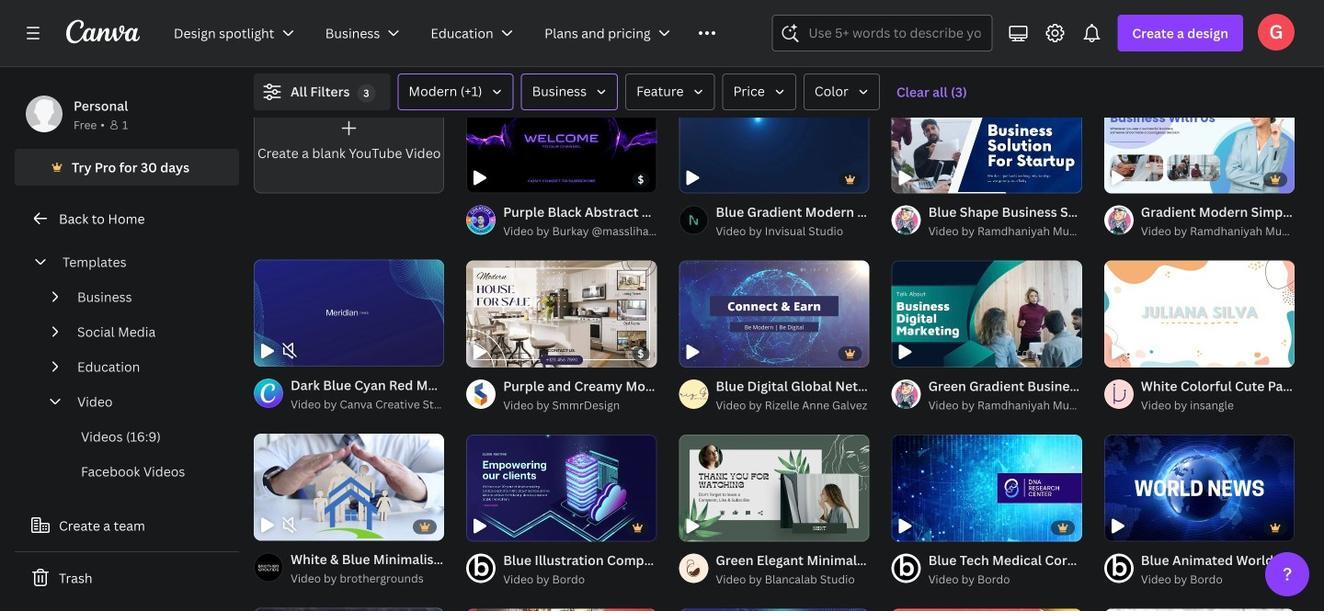 Task type: locate. For each thing, give the bounding box(es) containing it.
genericname382024 image
[[1259, 14, 1295, 50], [1259, 14, 1295, 50]]

top level navigation element
[[162, 15, 728, 52], [162, 15, 728, 52]]

create a blank youtube video element
[[254, 86, 445, 194]]

None search field
[[772, 15, 993, 52]]

Search search field
[[809, 16, 981, 51]]



Task type: describe. For each thing, give the bounding box(es) containing it.
3 filter options selected element
[[357, 84, 376, 102]]



Task type: vqa. For each thing, say whether or not it's contained in the screenshot.
Apps button
no



